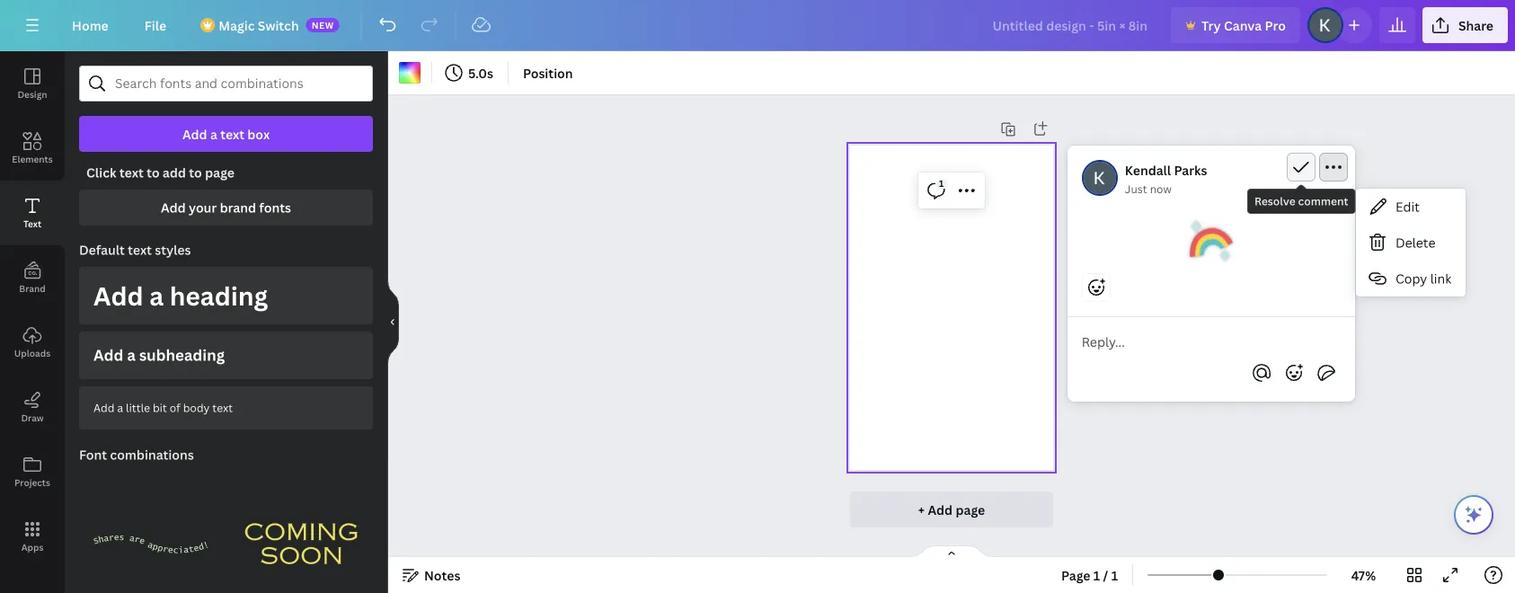 Task type: locate. For each thing, give the bounding box(es) containing it.
a down styles
[[149, 279, 164, 313]]

add a text box button
[[79, 116, 373, 152]]

text left 'box'
[[220, 125, 244, 142]]

a left little
[[117, 400, 123, 415]]

add down default
[[93, 279, 144, 313]]

+ add page
[[919, 501, 986, 518]]

5.0s
[[468, 64, 493, 81]]

page
[[205, 164, 235, 181], [956, 501, 986, 518]]

1 to from the left
[[147, 164, 160, 181]]

a for subheading
[[127, 345, 136, 365]]

edit
[[1396, 198, 1420, 215]]

magic switch
[[219, 17, 299, 34]]

0 horizontal spatial 1
[[939, 178, 944, 190]]

apps
[[21, 541, 43, 553]]

1 horizontal spatial page
[[956, 501, 986, 518]]

a inside 'add a little bit of body text' button
[[117, 400, 123, 415]]

to
[[147, 164, 160, 181], [189, 164, 202, 181]]

add for add a little bit of body text
[[93, 400, 115, 415]]

add left little
[[93, 400, 115, 415]]

#ffffff image
[[399, 62, 421, 84]]

add left subheading
[[93, 345, 124, 365]]

text right body
[[212, 400, 233, 415]]

page up show pages image
[[956, 501, 986, 518]]

text
[[220, 125, 244, 142], [119, 164, 144, 181], [128, 241, 152, 258], [212, 400, 233, 415]]

menu
[[1357, 189, 1467, 297]]

+ add page button
[[851, 492, 1053, 528]]

fonts
[[259, 199, 291, 216]]

add left your
[[161, 199, 186, 216]]

add for add a text box
[[182, 125, 207, 142]]

comment
[[1299, 194, 1349, 209]]

elements button
[[0, 116, 65, 181]]

1 horizontal spatial to
[[189, 164, 202, 181]]

styles
[[155, 241, 191, 258]]

side panel tab list
[[0, 51, 65, 569]]

text inside add a text box button
[[220, 125, 244, 142]]

add for add your brand fonts
[[161, 199, 186, 216]]

uploads button
[[0, 310, 65, 375]]

text inside 'add a little bit of body text' button
[[212, 400, 233, 415]]

file button
[[130, 7, 181, 43]]

page
[[1062, 567, 1091, 584]]

1
[[939, 178, 944, 190], [1094, 567, 1101, 584], [1112, 567, 1118, 584]]

delete button
[[1357, 225, 1467, 261]]

text
[[23, 218, 41, 230]]

a for little
[[117, 400, 123, 415]]

resolve comment
[[1255, 194, 1349, 209]]

position button
[[516, 58, 580, 87]]

a for text
[[210, 125, 217, 142]]

combinations
[[110, 446, 194, 463]]

now
[[1150, 181, 1172, 196]]

add your brand fonts
[[161, 199, 291, 216]]

brand
[[19, 282, 46, 294]]

draw button
[[0, 375, 65, 440]]

add for add a heading
[[93, 279, 144, 313]]

expressing gratitude image
[[1190, 219, 1233, 263]]

just
[[1125, 181, 1148, 196]]

add up add
[[182, 125, 207, 142]]

to right add
[[189, 164, 202, 181]]

design
[[17, 88, 47, 100]]

add a text box
[[182, 125, 270, 142]]

add
[[182, 125, 207, 142], [161, 199, 186, 216], [93, 279, 144, 313], [93, 345, 124, 365], [93, 400, 115, 415], [928, 501, 953, 518]]

magic
[[219, 17, 255, 34]]

0 vertical spatial page
[[205, 164, 235, 181]]

a inside add a text box button
[[210, 125, 217, 142]]

resolve
[[1255, 194, 1296, 209]]

0 horizontal spatial to
[[147, 164, 160, 181]]

text right click
[[119, 164, 144, 181]]

1 vertical spatial page
[[956, 501, 986, 518]]

to left add
[[147, 164, 160, 181]]

kendall
[[1125, 161, 1172, 178]]

47% button
[[1335, 561, 1393, 590]]

a inside add a subheading button
[[127, 345, 136, 365]]

a left 'box'
[[210, 125, 217, 142]]

1 horizontal spatial 1
[[1094, 567, 1101, 584]]

a left subheading
[[127, 345, 136, 365]]

a
[[210, 125, 217, 142], [149, 279, 164, 313], [127, 345, 136, 365], [117, 400, 123, 415]]

file
[[145, 17, 166, 34]]

2 horizontal spatial 1
[[1112, 567, 1118, 584]]

Search fonts and combinations search field
[[115, 67, 337, 101]]

page up "add your brand fonts"
[[205, 164, 235, 181]]

hide image
[[387, 279, 399, 365]]

1 inside 'button'
[[939, 178, 944, 190]]

click
[[86, 164, 116, 181]]

add a little bit of body text button
[[79, 386, 373, 430]]

text button
[[0, 181, 65, 245]]

new
[[312, 19, 334, 31]]

design button
[[0, 51, 65, 116]]

a inside add a heading button
[[149, 279, 164, 313]]

default text styles
[[79, 241, 191, 258]]

box
[[247, 125, 270, 142]]

switch
[[258, 17, 299, 34]]

add a subheading
[[93, 345, 225, 365]]



Task type: describe. For each thing, give the bounding box(es) containing it.
apps button
[[0, 504, 65, 569]]

parks
[[1175, 161, 1208, 178]]

47%
[[1352, 567, 1377, 584]]

Reply draft. Add a reply or @mention. text field
[[1082, 332, 1341, 352]]

click text to add to page
[[86, 164, 235, 181]]

brand
[[220, 199, 256, 216]]

position
[[523, 64, 573, 81]]

add a little bit of body text
[[93, 400, 233, 415]]

0 horizontal spatial page
[[205, 164, 235, 181]]

add a subheading button
[[79, 332, 373, 379]]

subheading
[[139, 345, 225, 365]]

add a heading button
[[79, 267, 373, 325]]

copy link
[[1396, 270, 1452, 287]]

try
[[1202, 17, 1221, 34]]

add for add a subheading
[[93, 345, 124, 365]]

page inside button
[[956, 501, 986, 518]]

show pages image
[[909, 545, 995, 559]]

page 1 / 1
[[1062, 567, 1118, 584]]

try canva pro
[[1202, 17, 1286, 34]]

delete
[[1396, 234, 1436, 251]]

try canva pro button
[[1171, 7, 1301, 43]]

body
[[183, 400, 210, 415]]

projects button
[[0, 440, 65, 504]]

brand button
[[0, 245, 65, 310]]

copy
[[1396, 270, 1428, 287]]

5.0s button
[[440, 58, 501, 87]]

font
[[79, 446, 107, 463]]

1 button
[[922, 176, 951, 205]]

draw
[[21, 412, 44, 424]]

notes
[[424, 567, 461, 584]]

a for heading
[[149, 279, 164, 313]]

share
[[1459, 17, 1494, 34]]

+
[[919, 501, 925, 518]]

home link
[[58, 7, 123, 43]]

your
[[189, 199, 217, 216]]

notes button
[[396, 561, 468, 590]]

canva assistant image
[[1464, 504, 1485, 526]]

of
[[170, 400, 180, 415]]

projects
[[14, 476, 50, 489]]

copy link button
[[1357, 261, 1467, 297]]

share button
[[1423, 7, 1509, 43]]

canva
[[1224, 17, 1262, 34]]

little
[[126, 400, 150, 415]]

/
[[1104, 567, 1109, 584]]

2 to from the left
[[189, 164, 202, 181]]

Design title text field
[[979, 7, 1164, 43]]

uploads
[[14, 347, 50, 359]]

elements
[[12, 153, 53, 165]]

add right +
[[928, 501, 953, 518]]

text left styles
[[128, 241, 152, 258]]

pro
[[1265, 17, 1286, 34]]

bit
[[153, 400, 167, 415]]

menu containing edit
[[1357, 189, 1467, 297]]

link
[[1431, 270, 1452, 287]]

add your brand fonts button
[[79, 190, 373, 226]]

kendall parks just now
[[1125, 161, 1208, 196]]

main menu bar
[[0, 0, 1516, 51]]

font combinations
[[79, 446, 194, 463]]

heading
[[170, 279, 268, 313]]

edit button
[[1357, 189, 1467, 225]]

add a heading
[[93, 279, 268, 313]]

default
[[79, 241, 125, 258]]

home
[[72, 17, 109, 34]]

add
[[163, 164, 186, 181]]



Task type: vqa. For each thing, say whether or not it's contained in the screenshot.
bottom list
no



